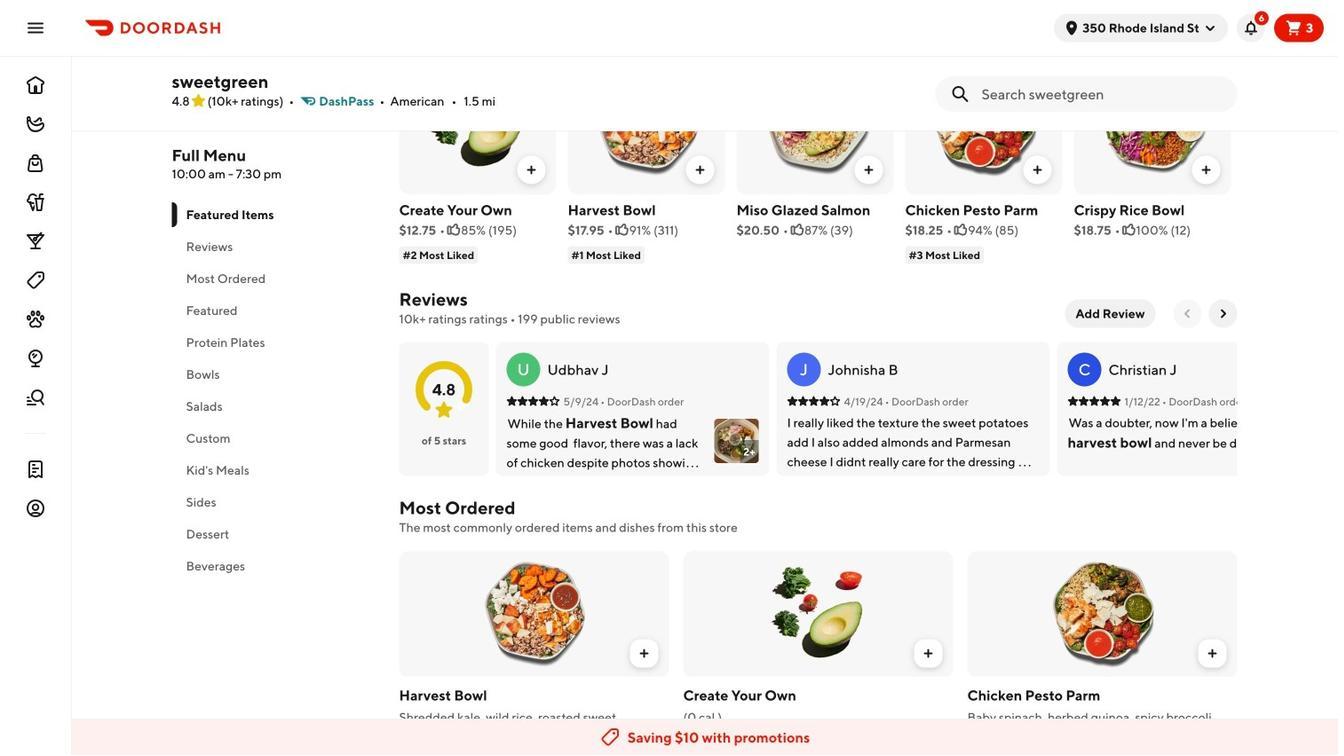 Task type: describe. For each thing, give the bounding box(es) containing it.
0 vertical spatial harvest bowl image
[[568, 46, 725, 195]]

crispy rice bowl image
[[1074, 46, 1231, 195]]

miso glazed salmon image
[[736, 46, 894, 195]]

1 vertical spatial harvest bowl image
[[399, 551, 669, 677]]

1 vertical spatial chicken pesto parm image
[[967, 551, 1237, 677]]

1 vertical spatial create your own image
[[683, 551, 953, 677]]

notification bell image
[[1244, 21, 1258, 35]]

add item to cart image for the topmost harvest bowl image
[[693, 163, 707, 177]]

0 vertical spatial create your own image
[[399, 46, 556, 195]]

0 vertical spatial chicken pesto parm image
[[905, 46, 1062, 195]]



Task type: locate. For each thing, give the bounding box(es) containing it.
add item to cart image for miso glazed salmon image
[[862, 163, 876, 177]]

add item to cart image for the top chicken pesto parm image
[[1030, 163, 1045, 177]]

create your own image
[[399, 46, 556, 195], [683, 551, 953, 677]]

previous image
[[1180, 307, 1195, 321]]

chicken pesto parm image
[[905, 46, 1062, 195], [967, 551, 1237, 677]]

add item to cart image for the bottommost harvest bowl image
[[637, 647, 651, 661]]

add item to cart image
[[1030, 163, 1045, 177], [637, 647, 651, 661]]

1 vertical spatial add item to cart image
[[637, 647, 651, 661]]

add item to cart image
[[524, 163, 538, 177], [693, 163, 707, 177], [862, 163, 876, 177], [1199, 163, 1213, 177], [921, 647, 935, 661], [1205, 647, 1219, 661]]

Item Search search field
[[982, 84, 1223, 104]]

0 horizontal spatial create your own image
[[399, 46, 556, 195]]

1 horizontal spatial create your own image
[[683, 551, 953, 677]]

add item to cart image for the bottommost chicken pesto parm image
[[1205, 647, 1219, 661]]

add item to cart image for the crispy rice bowl image
[[1199, 163, 1213, 177]]

open menu image
[[25, 17, 46, 39]]

harvest bowl image
[[568, 46, 725, 195], [399, 551, 669, 677]]

next button of carousel image
[[1216, 17, 1230, 32]]

next image
[[1216, 307, 1230, 321]]

previous button of carousel image
[[1180, 17, 1195, 32]]

0 horizontal spatial add item to cart image
[[637, 647, 651, 661]]

1 horizontal spatial add item to cart image
[[1030, 163, 1045, 177]]

0 vertical spatial add item to cart image
[[1030, 163, 1045, 177]]



Task type: vqa. For each thing, say whether or not it's contained in the screenshot.
Crispy Rice Bowl image on the top right of the page's Add item to cart image
yes



